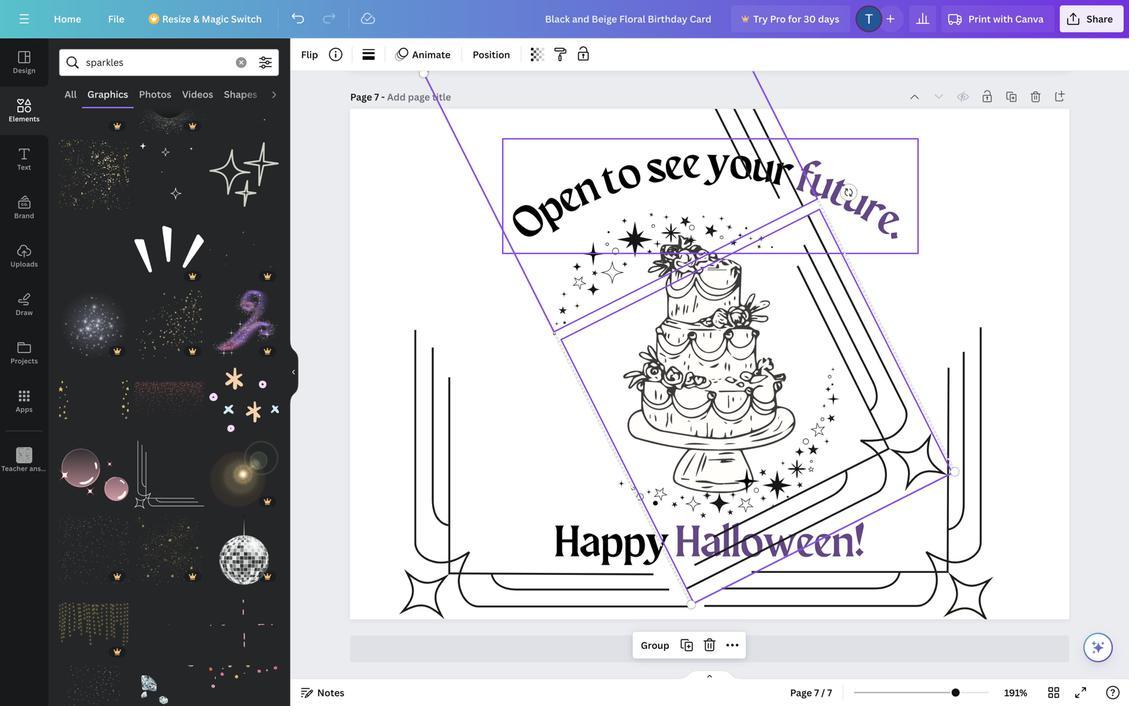 Task type: locate. For each thing, give the bounding box(es) containing it.
home
[[54, 12, 81, 25]]

0 horizontal spatial page
[[350, 90, 372, 103]]

lined retro anime bubbles and sparkles image
[[59, 440, 129, 510]]

page left /
[[791, 686, 812, 699]]

halloween!
[[676, 522, 865, 567]]

elements button
[[0, 87, 48, 135]]

photos button
[[134, 81, 177, 107]]

Design title text field
[[535, 5, 726, 32]]

animate
[[412, 48, 451, 61]]

videos
[[182, 88, 213, 101]]

all
[[65, 88, 77, 101]]

print
[[969, 12, 991, 25]]

all button
[[59, 81, 82, 107]]

u left r in the right top of the page
[[804, 161, 840, 210]]

1 vertical spatial page
[[791, 686, 812, 699]]

.
[[882, 209, 917, 250]]

group
[[641, 639, 670, 652]]

pro
[[771, 12, 786, 25]]

art deco minimal christmas sparkle corner border image
[[134, 440, 204, 510]]

resize & magic switch
[[162, 12, 262, 25]]

hide image
[[290, 340, 299, 404]]

file button
[[97, 5, 135, 32]]

egypt gold sprinkles simple square image
[[59, 140, 129, 209]]

page left -
[[350, 90, 372, 103]]

;
[[23, 465, 25, 473]]

photos
[[139, 88, 171, 101]]

days
[[818, 12, 840, 25]]

2 horizontal spatial 7
[[828, 686, 833, 699]]

canva assistant image
[[1091, 639, 1107, 656]]

191% button
[[995, 682, 1038, 703]]

0 vertical spatial page
[[350, 90, 372, 103]]

luminous abstract sparkling image
[[209, 440, 279, 510]]

uploads
[[10, 260, 38, 269]]

7 left -
[[374, 90, 379, 103]]

7
[[374, 90, 379, 103], [815, 686, 819, 699], [828, 686, 833, 699]]

notes button
[[296, 682, 350, 703]]

1 horizontal spatial page
[[791, 686, 812, 699]]

resize
[[162, 12, 191, 25]]

share
[[1087, 12, 1114, 25]]

brand button
[[0, 184, 48, 232]]

&
[[193, 12, 200, 25]]

7 right /
[[828, 686, 833, 699]]

answer
[[29, 464, 53, 473]]

-
[[381, 90, 385, 103]]

page 7 -
[[350, 90, 387, 103]]

position button
[[468, 44, 516, 65]]

happy halloween!
[[555, 522, 865, 567]]

notes
[[317, 686, 345, 699]]

191%
[[1005, 686, 1028, 699]]

page for page 7 -
[[350, 90, 372, 103]]

apps
[[16, 405, 33, 414]]

print with canva
[[969, 12, 1044, 25]]

keys
[[55, 464, 70, 473]]

teacher
[[1, 464, 28, 473]]

with
[[994, 12, 1014, 25]]

projects
[[10, 356, 38, 365]]

share button
[[1060, 5, 1124, 32]]

0 horizontal spatial 7
[[374, 90, 379, 103]]

u left .
[[836, 176, 877, 226]]

7 left /
[[815, 686, 819, 699]]

audio button
[[263, 81, 300, 107]]

group
[[59, 65, 129, 134], [134, 65, 204, 134], [209, 65, 279, 134], [59, 132, 129, 209], [134, 132, 204, 209], [209, 132, 279, 209], [110, 207, 126, 223], [134, 215, 204, 284], [209, 215, 279, 284], [59, 282, 129, 360], [134, 282, 204, 360], [209, 282, 279, 360], [59, 357, 129, 435], [134, 357, 204, 435], [209, 357, 279, 435], [209, 432, 279, 510], [59, 440, 129, 510], [134, 440, 204, 510], [59, 507, 129, 585], [134, 507, 204, 585], [209, 507, 279, 585], [59, 582, 129, 660], [134, 582, 204, 660], [209, 582, 279, 660], [59, 657, 129, 706], [134, 657, 204, 706], [209, 657, 279, 706]]

u
[[804, 161, 840, 210], [836, 176, 877, 226]]

sequin sparkles image
[[134, 365, 204, 435]]

design
[[13, 66, 36, 75]]

1 horizontal spatial 7
[[815, 686, 819, 699]]

gold glitter dust image
[[134, 290, 204, 360]]

try pro for 30 days button
[[732, 5, 851, 32]]

position
[[473, 48, 510, 61]]

Page title text field
[[387, 90, 453, 104]]

page inside button
[[791, 686, 812, 699]]

page
[[350, 90, 372, 103], [791, 686, 812, 699]]

e
[[869, 198, 909, 245]]

projects button
[[0, 329, 48, 377]]

shapes
[[224, 88, 257, 101]]

magic
[[202, 12, 229, 25]]

resize & magic switch button
[[141, 5, 273, 32]]

shapes button
[[219, 81, 263, 107]]

happy
[[555, 522, 669, 567]]

animate button
[[391, 44, 456, 65]]

draw button
[[0, 280, 48, 329]]

page
[[713, 643, 735, 655]]

switch
[[231, 12, 262, 25]]



Task type: vqa. For each thing, say whether or not it's contained in the screenshot.
"Test 1" Link
no



Task type: describe. For each thing, give the bounding box(es) containing it.
flip button
[[296, 44, 324, 65]]

try
[[754, 12, 768, 25]]

text button
[[0, 135, 48, 184]]

group button
[[636, 634, 675, 656]]

graphics button
[[82, 81, 134, 107]]

+ add page button
[[350, 635, 1070, 662]]

main menu bar
[[0, 0, 1130, 38]]

white sparkling stars image
[[59, 515, 129, 585]]

golden sparkles illustration image
[[134, 515, 204, 585]]

shiny disco ball image
[[209, 515, 279, 585]]

show pages image
[[678, 670, 742, 681]]

uploads button
[[0, 232, 48, 280]]

page for page 7 / 7
[[791, 686, 812, 699]]

Search elements search field
[[86, 50, 228, 75]]

text
[[17, 163, 31, 172]]

+ add page
[[685, 643, 735, 655]]

brand
[[14, 211, 34, 220]]

+
[[685, 643, 690, 655]]

shiny sparkles image
[[59, 290, 129, 360]]

for
[[788, 12, 802, 25]]

videos button
[[177, 81, 219, 107]]

cute handdrawn school glitter image
[[209, 365, 279, 435]]

fairy magic sparkle image
[[209, 290, 279, 360]]

print with canva button
[[942, 5, 1055, 32]]

flip
[[301, 48, 318, 61]]

elements
[[9, 114, 40, 123]]

graphics
[[87, 88, 128, 101]]

file
[[108, 12, 125, 25]]

side panel tab list
[[0, 38, 70, 485]]

7 for -
[[374, 90, 379, 103]]

egypt white gold sprinkles sparse rectangle image
[[59, 665, 129, 706]]

draw
[[16, 308, 33, 317]]

r
[[854, 188, 893, 235]]

page 7 / 7
[[791, 686, 833, 699]]

t
[[823, 169, 856, 216]]

try pro for 30 days
[[754, 12, 840, 25]]

silver stars and confetti background 0908 image
[[134, 65, 204, 134]]

sparkling hanging lights image
[[59, 590, 129, 660]]

canva
[[1016, 12, 1044, 25]]

7 for /
[[815, 686, 819, 699]]

design button
[[0, 38, 48, 87]]

30
[[804, 12, 816, 25]]

audio
[[268, 88, 295, 101]]

page 7 / 7 button
[[785, 682, 838, 703]]

add
[[692, 643, 711, 655]]

sparkle decorative aesthetic image
[[209, 140, 279, 209]]

home link
[[43, 5, 92, 32]]

teacher answer keys
[[1, 464, 70, 473]]

/
[[822, 686, 826, 699]]

apps button
[[0, 377, 48, 426]]



